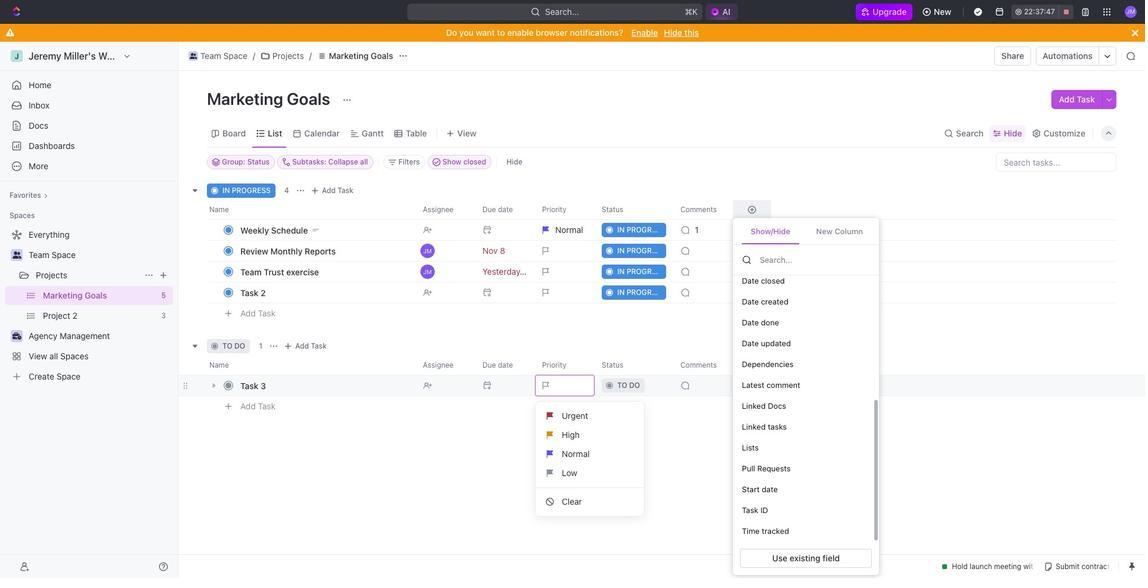 Task type: describe. For each thing, give the bounding box(es) containing it.
review monthly reports
[[241, 246, 336, 256]]

‎task
[[241, 288, 259, 298]]

exercise
[[287, 267, 319, 277]]

use existing field button
[[741, 550, 873, 569]]

requests
[[758, 464, 791, 474]]

table link
[[404, 125, 427, 142]]

marketing goals link
[[314, 49, 396, 63]]

table
[[406, 128, 427, 138]]

low
[[562, 469, 578, 479]]

add task for add task button on top of "customize" in the right of the page
[[1060, 94, 1096, 104]]

created
[[762, 297, 789, 307]]

high button
[[541, 426, 640, 445]]

0 horizontal spatial to
[[223, 342, 233, 351]]

add task for add task button underneath ‎task 2
[[241, 308, 276, 319]]

updated
[[762, 339, 792, 348]]

projects inside sidebar navigation
[[36, 270, 67, 281]]

hide inside dropdown button
[[1005, 128, 1023, 138]]

add up "customize" in the right of the page
[[1060, 94, 1075, 104]]

0 vertical spatial to
[[497, 27, 505, 38]]

22:37:47
[[1025, 7, 1056, 16]]

1 horizontal spatial projects
[[273, 51, 304, 61]]

gantt link
[[360, 125, 384, 142]]

customize button
[[1029, 125, 1090, 142]]

user group image
[[190, 53, 197, 59]]

id
[[761, 506, 769, 515]]

clear
[[562, 497, 582, 507]]

add task button down task 3
[[235, 400, 281, 414]]

22:37:47 button
[[1012, 5, 1074, 19]]

inbox
[[29, 100, 50, 110]]

add task button up "customize" in the right of the page
[[1053, 90, 1103, 109]]

do you want to enable browser notifications? enable hide this
[[446, 27, 699, 38]]

review monthly reports link
[[238, 243, 414, 260]]

add right 1
[[295, 342, 309, 351]]

linked for linked tasks
[[742, 422, 766, 432]]

date created
[[742, 297, 789, 307]]

favorites
[[10, 191, 41, 200]]

0 vertical spatial marketing
[[329, 51, 369, 61]]

1 vertical spatial goals
[[287, 89, 330, 109]]

latest comment
[[742, 381, 801, 390]]

team space link inside tree
[[29, 246, 171, 265]]

team trust exercise
[[241, 267, 319, 277]]

add task button up task 3 link
[[281, 340, 332, 354]]

search
[[957, 128, 984, 138]]

date
[[762, 485, 778, 495]]

date closed
[[742, 276, 785, 286]]

2 / from the left
[[310, 51, 312, 61]]

1 vertical spatial marketing goals
[[207, 89, 334, 109]]

pull requests
[[742, 464, 791, 474]]

0 vertical spatial space
[[224, 51, 248, 61]]

3
[[261, 381, 266, 391]]

normal button
[[541, 445, 640, 464]]

low button
[[541, 464, 640, 483]]

task up weekly schedule link
[[338, 186, 354, 195]]

space inside tree
[[52, 250, 76, 260]]

lists
[[742, 443, 759, 453]]

new column button
[[810, 220, 871, 245]]

tab list containing show/hide
[[734, 218, 880, 245]]

Search field
[[759, 255, 870, 266]]

time tracked
[[742, 527, 790, 536]]

this
[[685, 27, 699, 38]]

add down ‎task in the left of the page
[[241, 308, 256, 319]]

hide button
[[502, 155, 528, 170]]

add task for add task button under task 3
[[241, 401, 276, 412]]

to do
[[223, 342, 245, 351]]

team inside sidebar navigation
[[29, 250, 49, 260]]

notifications?
[[570, 27, 624, 38]]

reports
[[305, 246, 336, 256]]

share
[[1002, 51, 1025, 61]]

latest
[[742, 381, 765, 390]]

new button
[[918, 2, 959, 21]]

schedule
[[271, 225, 308, 235]]

existing
[[790, 554, 821, 564]]

enable
[[632, 27, 658, 38]]

2 horizontal spatial team
[[241, 267, 262, 277]]

pull
[[742, 464, 756, 474]]

list link
[[266, 125, 282, 142]]

task up task 3 link
[[311, 342, 327, 351]]

Search tasks... text field
[[997, 153, 1117, 171]]

want
[[476, 27, 495, 38]]

dependencies
[[742, 360, 794, 369]]

task 3
[[241, 381, 266, 391]]

automations button
[[1038, 47, 1099, 65]]

task id
[[742, 506, 769, 515]]

normal
[[562, 449, 590, 460]]

do
[[446, 27, 457, 38]]

done
[[762, 318, 780, 327]]

share button
[[995, 47, 1032, 66]]

search...
[[546, 7, 580, 17]]

docs inside sidebar navigation
[[29, 121, 48, 131]]

add task up weekly schedule link
[[322, 186, 354, 195]]

task 3 link
[[238, 378, 414, 395]]

hide button
[[990, 125, 1026, 142]]

high
[[562, 430, 580, 440]]

0 vertical spatial team space link
[[186, 49, 251, 63]]

1
[[259, 342, 263, 351]]

1 vertical spatial docs
[[768, 402, 787, 411]]

customize
[[1044, 128, 1086, 138]]

progress
[[232, 186, 271, 195]]

automations
[[1044, 51, 1093, 61]]

board
[[223, 128, 246, 138]]

new for new column
[[817, 227, 833, 236]]

task left id
[[742, 506, 759, 515]]



Task type: locate. For each thing, give the bounding box(es) containing it.
task down 3
[[258, 401, 276, 412]]

2 vertical spatial team
[[241, 267, 262, 277]]

show/hide button
[[742, 220, 800, 245]]

team space right user group image
[[201, 51, 248, 61]]

tree inside sidebar navigation
[[5, 226, 173, 387]]

date done
[[742, 318, 780, 327]]

date up date done
[[742, 297, 759, 307]]

2 date from the top
[[742, 297, 759, 307]]

1 horizontal spatial team space
[[201, 51, 248, 61]]

0 horizontal spatial projects
[[36, 270, 67, 281]]

2 horizontal spatial hide
[[1005, 128, 1023, 138]]

trust
[[264, 267, 284, 277]]

date down date done
[[742, 339, 759, 348]]

calendar
[[304, 128, 340, 138]]

user group image
[[12, 252, 21, 259]]

linked for linked docs
[[742, 402, 766, 411]]

list
[[536, 407, 645, 512]]

start date
[[742, 485, 778, 495]]

1 vertical spatial new
[[817, 227, 833, 236]]

date for date updated
[[742, 339, 759, 348]]

spaces
[[10, 211, 35, 220]]

1 vertical spatial hide
[[1005, 128, 1023, 138]]

4 date from the top
[[742, 339, 759, 348]]

favorites button
[[5, 189, 53, 203]]

1 date from the top
[[742, 276, 759, 286]]

projects
[[273, 51, 304, 61], [36, 270, 67, 281]]

list
[[268, 128, 282, 138]]

new right 'upgrade'
[[935, 7, 952, 17]]

time
[[742, 527, 760, 536]]

2 linked from the top
[[742, 422, 766, 432]]

1 vertical spatial team space link
[[29, 246, 171, 265]]

closed
[[762, 276, 785, 286]]

0 horizontal spatial docs
[[29, 121, 48, 131]]

to right want
[[497, 27, 505, 38]]

do
[[235, 342, 245, 351]]

hide inside button
[[507, 158, 523, 167]]

1 horizontal spatial new
[[935, 7, 952, 17]]

search button
[[941, 125, 988, 142]]

weekly
[[241, 225, 269, 235]]

weekly schedule
[[241, 225, 308, 235]]

comment
[[767, 381, 801, 390]]

team space
[[201, 51, 248, 61], [29, 250, 76, 260]]

0 vertical spatial marketing goals
[[329, 51, 393, 61]]

docs down inbox
[[29, 121, 48, 131]]

clear button
[[541, 493, 640, 512]]

you
[[460, 27, 474, 38]]

start
[[742, 485, 760, 495]]

list containing urgent
[[536, 407, 645, 512]]

upgrade
[[873, 7, 907, 17]]

urgent
[[562, 411, 589, 421]]

new
[[935, 7, 952, 17], [817, 227, 833, 236]]

4
[[285, 186, 289, 195]]

0 horizontal spatial new
[[817, 227, 833, 236]]

goals inside the marketing goals link
[[371, 51, 393, 61]]

1 / from the left
[[253, 51, 255, 61]]

new inside 'button'
[[817, 227, 833, 236]]

weekly schedule link
[[238, 222, 414, 239]]

1 vertical spatial projects link
[[36, 266, 140, 285]]

to
[[497, 27, 505, 38], [223, 342, 233, 351]]

tasks
[[768, 422, 787, 432]]

0 vertical spatial team
[[201, 51, 221, 61]]

1 horizontal spatial to
[[497, 27, 505, 38]]

‎task 2
[[241, 288, 266, 298]]

1 horizontal spatial /
[[310, 51, 312, 61]]

0 vertical spatial hide
[[664, 27, 683, 38]]

2
[[261, 288, 266, 298]]

0 horizontal spatial marketing
[[207, 89, 283, 109]]

3 date from the top
[[742, 318, 759, 327]]

home
[[29, 80, 51, 90]]

/
[[253, 51, 255, 61], [310, 51, 312, 61]]

1 horizontal spatial space
[[224, 51, 248, 61]]

use existing field
[[773, 554, 841, 564]]

1 vertical spatial marketing
[[207, 89, 283, 109]]

linked
[[742, 402, 766, 411], [742, 422, 766, 432]]

0 horizontal spatial team space link
[[29, 246, 171, 265]]

linked down latest
[[742, 402, 766, 411]]

1 vertical spatial projects
[[36, 270, 67, 281]]

date left closed in the top right of the page
[[742, 276, 759, 286]]

in progress
[[223, 186, 271, 195]]

field
[[823, 554, 841, 564]]

1 horizontal spatial team
[[201, 51, 221, 61]]

column
[[835, 227, 864, 236]]

1 vertical spatial team
[[29, 250, 49, 260]]

sidebar navigation
[[0, 42, 178, 579]]

add task up task 3 link
[[295, 342, 327, 351]]

gantt
[[362, 128, 384, 138]]

docs up tasks
[[768, 402, 787, 411]]

marketing goals
[[329, 51, 393, 61], [207, 89, 334, 109]]

0 horizontal spatial team
[[29, 250, 49, 260]]

home link
[[5, 76, 173, 95]]

add task button
[[1053, 90, 1103, 109], [308, 184, 358, 198], [235, 307, 281, 321], [281, 340, 332, 354], [235, 400, 281, 414]]

1 vertical spatial team space
[[29, 250, 76, 260]]

0 vertical spatial docs
[[29, 121, 48, 131]]

add down task 3
[[241, 401, 256, 412]]

add task button up weekly schedule link
[[308, 184, 358, 198]]

date left done
[[742, 318, 759, 327]]

⌘k
[[685, 7, 698, 17]]

add task button down ‎task 2
[[235, 307, 281, 321]]

hide
[[664, 27, 683, 38], [1005, 128, 1023, 138], [507, 158, 523, 167]]

2 vertical spatial hide
[[507, 158, 523, 167]]

new column
[[817, 227, 864, 236]]

space
[[224, 51, 248, 61], [52, 250, 76, 260]]

tree
[[5, 226, 173, 387]]

inbox link
[[5, 96, 173, 115]]

0 vertical spatial linked
[[742, 402, 766, 411]]

1 horizontal spatial goals
[[371, 51, 393, 61]]

upgrade link
[[856, 4, 913, 20]]

to left do
[[223, 342, 233, 351]]

date for date closed
[[742, 276, 759, 286]]

add task
[[1060, 94, 1096, 104], [322, 186, 354, 195], [241, 308, 276, 319], [295, 342, 327, 351], [241, 401, 276, 412]]

show/hide
[[751, 227, 791, 236]]

0 horizontal spatial space
[[52, 250, 76, 260]]

new left "column"
[[817, 227, 833, 236]]

0 horizontal spatial team space
[[29, 250, 76, 260]]

linked docs
[[742, 402, 787, 411]]

new inside button
[[935, 7, 952, 17]]

date for date done
[[742, 318, 759, 327]]

0 horizontal spatial goals
[[287, 89, 330, 109]]

team space link
[[186, 49, 251, 63], [29, 246, 171, 265]]

docs link
[[5, 116, 173, 135]]

team space inside tree
[[29, 250, 76, 260]]

docs
[[29, 121, 48, 131], [768, 402, 787, 411]]

0 horizontal spatial projects link
[[36, 266, 140, 285]]

1 horizontal spatial team space link
[[186, 49, 251, 63]]

tree containing team space
[[5, 226, 173, 387]]

0 horizontal spatial hide
[[507, 158, 523, 167]]

team space right user group icon
[[29, 250, 76, 260]]

‎task 2 link
[[238, 284, 414, 302]]

task down '2'
[[258, 308, 276, 319]]

1 vertical spatial space
[[52, 250, 76, 260]]

1 horizontal spatial marketing
[[329, 51, 369, 61]]

use
[[773, 554, 788, 564]]

team right user group icon
[[29, 250, 49, 260]]

linked up lists
[[742, 422, 766, 432]]

space right user group image
[[224, 51, 248, 61]]

projects link
[[258, 49, 307, 63], [36, 266, 140, 285]]

add up weekly schedule link
[[322, 186, 336, 195]]

1 linked from the top
[[742, 402, 766, 411]]

date for date created
[[742, 297, 759, 307]]

0 vertical spatial projects link
[[258, 49, 307, 63]]

team up ‎task in the left of the page
[[241, 267, 262, 277]]

1 vertical spatial linked
[[742, 422, 766, 432]]

enable
[[508, 27, 534, 38]]

date updated
[[742, 339, 792, 348]]

tab list
[[734, 218, 880, 245]]

0 vertical spatial team space
[[201, 51, 248, 61]]

0 horizontal spatial /
[[253, 51, 255, 61]]

1 horizontal spatial docs
[[768, 402, 787, 411]]

goals
[[371, 51, 393, 61], [287, 89, 330, 109]]

0 vertical spatial projects
[[273, 51, 304, 61]]

new for new
[[935, 7, 952, 17]]

0 vertical spatial new
[[935, 7, 952, 17]]

1 horizontal spatial hide
[[664, 27, 683, 38]]

1 horizontal spatial projects link
[[258, 49, 307, 63]]

review
[[241, 246, 269, 256]]

1 vertical spatial to
[[223, 342, 233, 351]]

projects link inside sidebar navigation
[[36, 266, 140, 285]]

task up "customize" in the right of the page
[[1078, 94, 1096, 104]]

add task down task 3
[[241, 401, 276, 412]]

0 vertical spatial goals
[[371, 51, 393, 61]]

add task up "customize" in the right of the page
[[1060, 94, 1096, 104]]

urgent button
[[541, 407, 640, 426]]

date
[[742, 276, 759, 286], [742, 297, 759, 307], [742, 318, 759, 327], [742, 339, 759, 348]]

dashboards link
[[5, 137, 173, 156]]

task left 3
[[241, 381, 259, 391]]

space right user group icon
[[52, 250, 76, 260]]

add task down ‎task 2
[[241, 308, 276, 319]]

tracked
[[762, 527, 790, 536]]

team right user group image
[[201, 51, 221, 61]]

in
[[223, 186, 230, 195]]



Task type: vqa. For each thing, say whether or not it's contained in the screenshot.
Reminder na﻿me or type '/' for commands text box
no



